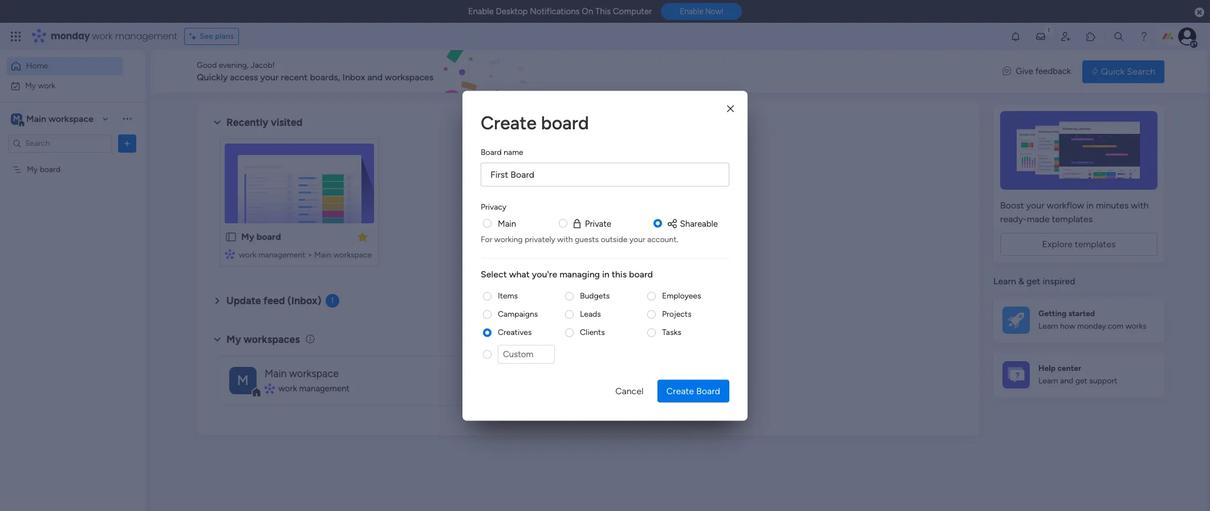 Task type: describe. For each thing, give the bounding box(es) containing it.
help center element
[[994, 352, 1165, 398]]

work down my workspaces
[[279, 384, 297, 394]]

visited
[[271, 116, 303, 129]]

for working privately with guests outside your account.
[[481, 235, 679, 245]]

0 vertical spatial learn
[[994, 276, 1017, 287]]

board name heading
[[481, 146, 524, 158]]

close image
[[728, 105, 734, 113]]

(inbox)
[[288, 295, 322, 308]]

update feed (inbox)
[[227, 295, 322, 308]]

work up update
[[239, 251, 256, 260]]

get inside help center learn and get support
[[1076, 377, 1088, 386]]

component image for work management
[[265, 384, 275, 394]]

outside
[[601, 235, 628, 245]]

leads
[[580, 310, 601, 319]]

inbox image
[[1036, 31, 1047, 42]]

explore templates
[[1043, 239, 1117, 250]]

what
[[509, 269, 530, 280]]

campaigns
[[498, 310, 538, 319]]

my board list box
[[0, 158, 146, 333]]

2 vertical spatial workspace
[[289, 368, 339, 380]]

computer
[[613, 6, 652, 17]]

board name
[[481, 147, 524, 157]]

create board
[[667, 386, 721, 397]]

boards,
[[310, 72, 340, 83]]

learn for help
[[1039, 377, 1059, 386]]

invite members image
[[1061, 31, 1072, 42]]

privacy element
[[481, 217, 730, 245]]

Custom field
[[498, 346, 555, 364]]

management for work management
[[299, 384, 350, 394]]

getting started learn how monday.com works
[[1039, 309, 1147, 332]]

minutes
[[1097, 200, 1130, 211]]

employees
[[663, 291, 702, 301]]

1 horizontal spatial my board
[[241, 232, 281, 243]]

>
[[308, 251, 313, 260]]

getting started element
[[994, 298, 1165, 343]]

my work
[[25, 81, 55, 90]]

my inside list box
[[27, 165, 38, 174]]

home button
[[7, 57, 123, 75]]

with inside boost your workflow in minutes with ready-made templates
[[1132, 200, 1150, 211]]

learn & get inspired
[[994, 276, 1076, 287]]

made
[[1028, 214, 1050, 225]]

create for create board
[[481, 112, 537, 134]]

started
[[1069, 309, 1096, 319]]

this
[[596, 6, 611, 17]]

m for bottom workspace image
[[237, 372, 249, 389]]

1
[[331, 296, 334, 306]]

and inside help center learn and get support
[[1061, 377, 1074, 386]]

in inside boost your workflow in minutes with ready-made templates
[[1087, 200, 1095, 211]]

and inside good evening, jacob! quickly access your recent boards, inbox and workspaces
[[368, 72, 383, 83]]

creatives
[[498, 328, 532, 338]]

enable now!
[[680, 7, 724, 16]]

getting
[[1039, 309, 1067, 319]]

shareable
[[681, 219, 718, 229]]

create board button
[[658, 380, 730, 403]]

my right public board icon
[[241, 232, 254, 243]]

for
[[481, 235, 493, 245]]

my workspaces
[[227, 334, 300, 346]]

account.
[[648, 235, 679, 245]]

help image
[[1139, 31, 1150, 42]]

workflow
[[1048, 200, 1085, 211]]

quick search button
[[1083, 60, 1165, 83]]

notifications
[[530, 6, 580, 17]]

items
[[498, 291, 518, 301]]

close recently visited image
[[211, 116, 224, 130]]

work inside button
[[38, 81, 55, 90]]

good evening, jacob! quickly access your recent boards, inbox and workspaces
[[197, 60, 434, 83]]

1 vertical spatial workspaces
[[244, 334, 300, 346]]

help center learn and get support
[[1039, 364, 1118, 386]]

v2 user feedback image
[[1003, 65, 1012, 78]]

create board
[[481, 112, 589, 134]]

plans
[[215, 31, 234, 41]]

select
[[481, 269, 507, 280]]

cancel
[[616, 386, 644, 397]]

tasks
[[663, 328, 682, 338]]

main workspace inside "workspace selection" element
[[26, 113, 94, 124]]

main down my workspaces
[[265, 368, 287, 380]]

create board heading
[[481, 109, 730, 136]]

boost
[[1001, 200, 1025, 211]]

private
[[585, 219, 612, 229]]

dapulse close image
[[1196, 7, 1205, 18]]

my inside button
[[25, 81, 36, 90]]

0 horizontal spatial get
[[1027, 276, 1041, 287]]

help
[[1039, 364, 1056, 374]]

search everything image
[[1114, 31, 1125, 42]]

monday.com
[[1078, 322, 1124, 332]]

open update feed (inbox) image
[[211, 294, 224, 308]]

guests
[[575, 235, 599, 245]]

0 vertical spatial workspace
[[48, 113, 94, 124]]

0 vertical spatial management
[[115, 30, 177, 43]]

1 image
[[1044, 23, 1055, 36]]

on
[[582, 6, 594, 17]]

select product image
[[10, 31, 22, 42]]

public board image
[[225, 231, 237, 244]]

give
[[1017, 66, 1034, 77]]

good
[[197, 60, 217, 70]]

work right monday
[[92, 30, 113, 43]]

my work button
[[7, 77, 123, 95]]

select what you're managing in this board option group
[[481, 291, 730, 371]]

how
[[1061, 322, 1076, 332]]

see plans button
[[184, 28, 239, 45]]

monday
[[51, 30, 90, 43]]

learn for getting
[[1039, 322, 1059, 332]]

search
[[1128, 66, 1156, 77]]

work management
[[279, 384, 350, 394]]



Task type: vqa. For each thing, say whether or not it's contained in the screenshot.
Search Everything icon
yes



Task type: locate. For each thing, give the bounding box(es) containing it.
board
[[481, 147, 502, 157], [697, 386, 721, 397]]

get down "center"
[[1076, 377, 1088, 386]]

workspaces
[[385, 72, 434, 83], [244, 334, 300, 346]]

my
[[25, 81, 36, 90], [27, 165, 38, 174], [241, 232, 254, 243], [227, 334, 241, 346]]

0 vertical spatial workspaces
[[385, 72, 434, 83]]

in left this
[[603, 269, 610, 280]]

1 vertical spatial workspace image
[[229, 367, 257, 395]]

feed
[[264, 295, 285, 308]]

work management > main workspace
[[239, 251, 372, 260]]

workspace image
[[11, 113, 22, 125], [229, 367, 257, 395]]

support
[[1090, 377, 1118, 386]]

0 vertical spatial in
[[1087, 200, 1095, 211]]

main inside privacy element
[[498, 219, 517, 229]]

0 horizontal spatial enable
[[468, 6, 494, 17]]

cancel button
[[607, 380, 653, 403]]

workspace down 'remove from favorites' 'icon'
[[334, 251, 372, 260]]

managing
[[560, 269, 600, 280]]

your down jacob!
[[260, 72, 279, 83]]

main
[[26, 113, 46, 124], [498, 219, 517, 229], [314, 251, 332, 260], [265, 368, 287, 380]]

workspace up search in workspace field
[[48, 113, 94, 124]]

my right close my workspaces icon
[[227, 334, 241, 346]]

0 horizontal spatial and
[[368, 72, 383, 83]]

v2 bolt switch image
[[1092, 65, 1099, 78]]

your right outside
[[630, 235, 646, 245]]

workspaces inside good evening, jacob! quickly access your recent boards, inbox and workspaces
[[385, 72, 434, 83]]

feedback
[[1036, 66, 1072, 77]]

select what you're managing in this board
[[481, 269, 653, 280]]

m
[[13, 114, 20, 124], [237, 372, 249, 389]]

see
[[200, 31, 213, 41]]

1 horizontal spatial your
[[630, 235, 646, 245]]

with inside privacy element
[[558, 235, 573, 245]]

enable inside button
[[680, 7, 704, 16]]

1 vertical spatial workspace
[[334, 251, 372, 260]]

now!
[[706, 7, 724, 16]]

work down home
[[38, 81, 55, 90]]

0 horizontal spatial my board
[[27, 165, 61, 174]]

workspaces right inbox
[[385, 72, 434, 83]]

enable for enable desktop notifications on this computer
[[468, 6, 494, 17]]

and down "center"
[[1061, 377, 1074, 386]]

board inside heading
[[629, 269, 653, 280]]

close my workspaces image
[[211, 333, 224, 347]]

your inside boost your workflow in minutes with ready-made templates
[[1027, 200, 1045, 211]]

my board inside my board list box
[[27, 165, 61, 174]]

budgets
[[580, 291, 610, 301]]

m inside "workspace selection" element
[[13, 114, 20, 124]]

projects
[[663, 310, 692, 319]]

in inside select what you're managing in this board heading
[[603, 269, 610, 280]]

main button
[[498, 217, 517, 230]]

enable now! button
[[662, 3, 743, 20]]

enable
[[468, 6, 494, 17], [680, 7, 704, 16]]

board inside 'heading'
[[541, 112, 589, 134]]

and right inbox
[[368, 72, 383, 83]]

main up working
[[498, 219, 517, 229]]

0 vertical spatial m
[[13, 114, 20, 124]]

0 horizontal spatial create
[[481, 112, 537, 134]]

select what you're managing in this board heading
[[481, 268, 730, 282]]

0 horizontal spatial component image
[[225, 249, 235, 259]]

with left the guests
[[558, 235, 573, 245]]

1 horizontal spatial workspaces
[[385, 72, 434, 83]]

0 vertical spatial board
[[481, 147, 502, 157]]

recently visited
[[227, 116, 303, 129]]

0 horizontal spatial with
[[558, 235, 573, 245]]

my down search in workspace field
[[27, 165, 38, 174]]

enable left now!
[[680, 7, 704, 16]]

quick search
[[1102, 66, 1156, 77]]

clients
[[580, 328, 605, 338]]

main workspace up work management at the left bottom of page
[[265, 368, 339, 380]]

and
[[368, 72, 383, 83], [1061, 377, 1074, 386]]

2 horizontal spatial your
[[1027, 200, 1045, 211]]

1 vertical spatial get
[[1076, 377, 1088, 386]]

main inside "workspace selection" element
[[26, 113, 46, 124]]

create right cancel
[[667, 386, 695, 397]]

learn
[[994, 276, 1017, 287], [1039, 322, 1059, 332], [1039, 377, 1059, 386]]

enable left desktop
[[468, 6, 494, 17]]

templates
[[1053, 214, 1094, 225], [1076, 239, 1117, 250]]

component image for work management > main workspace
[[225, 249, 235, 259]]

1 horizontal spatial and
[[1061, 377, 1074, 386]]

update
[[227, 295, 261, 308]]

0 horizontal spatial workspace image
[[11, 113, 22, 125]]

create up name
[[481, 112, 537, 134]]

1 vertical spatial component image
[[265, 384, 275, 394]]

0 vertical spatial workspace image
[[11, 113, 22, 125]]

create inside button
[[667, 386, 695, 397]]

1 horizontal spatial board
[[697, 386, 721, 397]]

templates inside button
[[1076, 239, 1117, 250]]

recent
[[281, 72, 308, 83]]

learn down getting
[[1039, 322, 1059, 332]]

0 horizontal spatial your
[[260, 72, 279, 83]]

explore
[[1043, 239, 1073, 250]]

m for the topmost workspace image
[[13, 114, 20, 124]]

Search in workspace field
[[24, 137, 95, 150]]

create for create board
[[667, 386, 695, 397]]

in
[[1087, 200, 1095, 211], [603, 269, 610, 280]]

ready-
[[1001, 214, 1028, 225]]

board inside list box
[[40, 165, 61, 174]]

create inside 'heading'
[[481, 112, 537, 134]]

1 horizontal spatial main workspace
[[265, 368, 339, 380]]

management for work management > main workspace
[[258, 251, 306, 260]]

privacy
[[481, 202, 507, 212]]

0 vertical spatial my board
[[27, 165, 61, 174]]

component image left work management at the left bottom of page
[[265, 384, 275, 394]]

my board down search in workspace field
[[27, 165, 61, 174]]

privacy heading
[[481, 201, 507, 213]]

you're
[[532, 269, 558, 280]]

see plans
[[200, 31, 234, 41]]

inbox
[[343, 72, 365, 83]]

0 vertical spatial and
[[368, 72, 383, 83]]

0 horizontal spatial workspaces
[[244, 334, 300, 346]]

main right >
[[314, 251, 332, 260]]

my down home
[[25, 81, 36, 90]]

notifications image
[[1011, 31, 1022, 42]]

private button
[[572, 217, 612, 230]]

1 vertical spatial and
[[1061, 377, 1074, 386]]

1 vertical spatial my board
[[241, 232, 281, 243]]

templates image image
[[1004, 111, 1155, 190]]

0 horizontal spatial m
[[13, 114, 20, 124]]

learn inside the getting started learn how monday.com works
[[1039, 322, 1059, 332]]

workspace up work management at the left bottom of page
[[289, 368, 339, 380]]

1 vertical spatial in
[[603, 269, 610, 280]]

2 vertical spatial your
[[630, 235, 646, 245]]

2 vertical spatial learn
[[1039, 377, 1059, 386]]

workspace selection element
[[11, 112, 95, 127]]

1 horizontal spatial enable
[[680, 7, 704, 16]]

1 horizontal spatial get
[[1076, 377, 1088, 386]]

1 vertical spatial create
[[667, 386, 695, 397]]

0 vertical spatial your
[[260, 72, 279, 83]]

learn inside help center learn and get support
[[1039, 377, 1059, 386]]

1 horizontal spatial create
[[667, 386, 695, 397]]

evening,
[[219, 60, 249, 70]]

0 horizontal spatial in
[[603, 269, 610, 280]]

0 vertical spatial component image
[[225, 249, 235, 259]]

1 vertical spatial main workspace
[[265, 368, 339, 380]]

boost your workflow in minutes with ready-made templates
[[1001, 200, 1150, 225]]

0 vertical spatial templates
[[1053, 214, 1094, 225]]

1 vertical spatial with
[[558, 235, 573, 245]]

management
[[115, 30, 177, 43], [258, 251, 306, 260], [299, 384, 350, 394]]

2 vertical spatial management
[[299, 384, 350, 394]]

1 vertical spatial management
[[258, 251, 306, 260]]

1 vertical spatial m
[[237, 372, 249, 389]]

apps image
[[1086, 31, 1097, 42]]

remove from favorites image
[[357, 231, 369, 243]]

main workspace up search in workspace field
[[26, 113, 94, 124]]

0 vertical spatial get
[[1027, 276, 1041, 287]]

my board right public board icon
[[241, 232, 281, 243]]

workspace
[[48, 113, 94, 124], [334, 251, 372, 260], [289, 368, 339, 380]]

main down 'my work' at the top left of page
[[26, 113, 46, 124]]

enable desktop notifications on this computer
[[468, 6, 652, 17]]

works
[[1126, 322, 1147, 332]]

give feedback
[[1017, 66, 1072, 77]]

1 horizontal spatial m
[[237, 372, 249, 389]]

0 vertical spatial create
[[481, 112, 537, 134]]

1 vertical spatial your
[[1027, 200, 1045, 211]]

option
[[0, 159, 146, 162]]

quickly
[[197, 72, 228, 83]]

1 horizontal spatial workspace image
[[229, 367, 257, 395]]

1 horizontal spatial in
[[1087, 200, 1095, 211]]

work
[[92, 30, 113, 43], [38, 81, 55, 90], [239, 251, 256, 260], [279, 384, 297, 394]]

1 vertical spatial templates
[[1076, 239, 1117, 250]]

create
[[481, 112, 537, 134], [667, 386, 695, 397]]

0 horizontal spatial board
[[481, 147, 502, 157]]

1 vertical spatial board
[[697, 386, 721, 397]]

monday work management
[[51, 30, 177, 43]]

workspaces down update feed (inbox)
[[244, 334, 300, 346]]

learn down help
[[1039, 377, 1059, 386]]

desktop
[[496, 6, 528, 17]]

templates down workflow
[[1053, 214, 1094, 225]]

1 horizontal spatial with
[[1132, 200, 1150, 211]]

learn left &
[[994, 276, 1017, 287]]

center
[[1058, 364, 1082, 374]]

component image down public board icon
[[225, 249, 235, 259]]

your up made
[[1027, 200, 1045, 211]]

board inside button
[[697, 386, 721, 397]]

quick
[[1102, 66, 1126, 77]]

0 vertical spatial with
[[1132, 200, 1150, 211]]

enable for enable now!
[[680, 7, 704, 16]]

inspired
[[1043, 276, 1076, 287]]

name
[[504, 147, 524, 157]]

0 vertical spatial main workspace
[[26, 113, 94, 124]]

working
[[495, 235, 523, 245]]

access
[[230, 72, 258, 83]]

with right minutes
[[1132, 200, 1150, 211]]

1 horizontal spatial component image
[[265, 384, 275, 394]]

get right &
[[1027, 276, 1041, 287]]

with
[[1132, 200, 1150, 211], [558, 235, 573, 245]]

your inside privacy element
[[630, 235, 646, 245]]

templates inside boost your workflow in minutes with ready-made templates
[[1053, 214, 1094, 225]]

in left minutes
[[1087, 200, 1095, 211]]

&
[[1019, 276, 1025, 287]]

jacob!
[[251, 60, 275, 70]]

shareable button
[[667, 217, 718, 230]]

jacob simon image
[[1179, 27, 1197, 46]]

your
[[260, 72, 279, 83], [1027, 200, 1045, 211], [630, 235, 646, 245]]

Board name field
[[481, 163, 730, 187]]

1 vertical spatial learn
[[1039, 322, 1059, 332]]

explore templates button
[[1001, 233, 1158, 256]]

component image
[[225, 249, 235, 259], [265, 384, 275, 394]]

home
[[26, 61, 48, 71]]

templates right explore
[[1076, 239, 1117, 250]]

recently
[[227, 116, 269, 129]]

your inside good evening, jacob! quickly access your recent boards, inbox and workspaces
[[260, 72, 279, 83]]

0 horizontal spatial main workspace
[[26, 113, 94, 124]]

board inside heading
[[481, 147, 502, 157]]

this
[[612, 269, 627, 280]]

main workspace
[[26, 113, 94, 124], [265, 368, 339, 380]]



